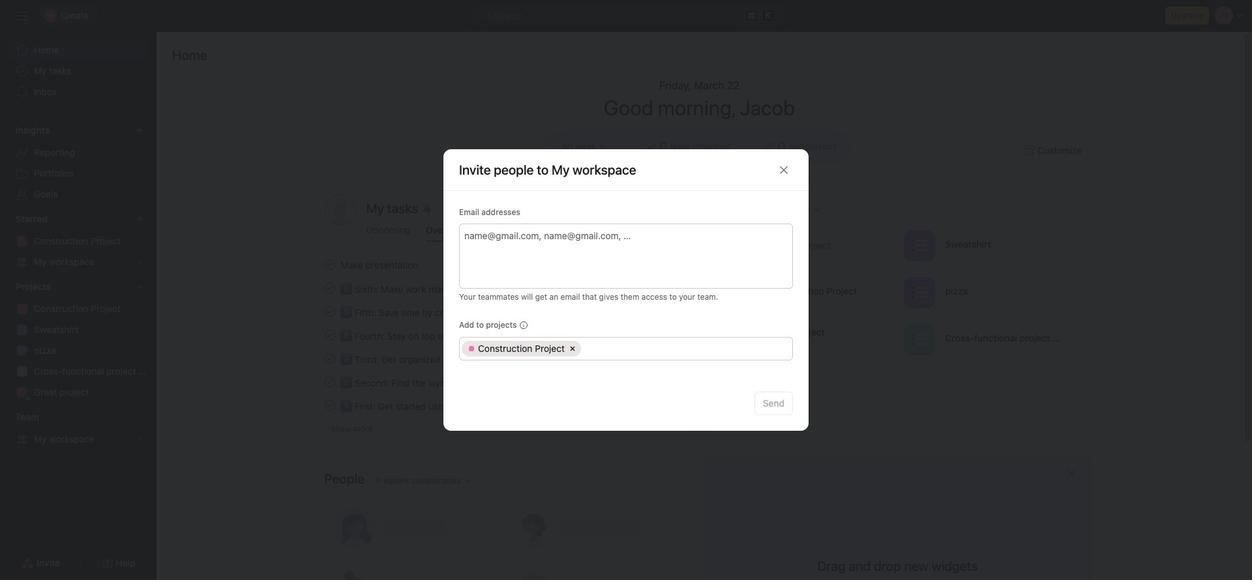 Task type: locate. For each thing, give the bounding box(es) containing it.
list item
[[721, 226, 899, 266], [309, 277, 695, 300], [309, 300, 695, 324], [309, 324, 695, 347], [309, 347, 695, 371]]

3 mark complete image from the top
[[322, 328, 338, 343]]

2 board image from the top
[[734, 332, 750, 347]]

0 vertical spatial mark complete checkbox
[[322, 304, 338, 320]]

2 mark complete image from the top
[[322, 281, 338, 296]]

6 mark complete image from the top
[[322, 398, 338, 414]]

mark complete image for 2nd mark complete option from the top of the page
[[322, 281, 338, 296]]

row
[[460, 338, 793, 360], [460, 338, 793, 360]]

1 list image from the top
[[912, 238, 927, 254]]

more information image
[[520, 322, 528, 330], [520, 322, 528, 330]]

dialog
[[444, 149, 809, 431], [444, 149, 809, 431]]

list image
[[912, 238, 927, 254], [912, 332, 927, 347]]

Mark complete checkbox
[[322, 304, 338, 320], [322, 398, 338, 414]]

cell
[[462, 341, 581, 357], [462, 341, 581, 357], [583, 341, 789, 357], [583, 341, 789, 357]]

starred element
[[0, 208, 157, 275]]

5 mark complete checkbox from the top
[[322, 375, 338, 390]]

1 vertical spatial mark complete checkbox
[[322, 398, 338, 414]]

1 mark complete checkbox from the top
[[322, 257, 338, 273]]

mark complete image for 5th mark complete option from the bottom
[[322, 257, 338, 273]]

projects element
[[0, 275, 157, 406]]

list image down list image
[[912, 332, 927, 347]]

mark complete image for second mark complete checkbox from the top
[[322, 398, 338, 414]]

0 vertical spatial board image
[[734, 285, 750, 300]]

board image
[[734, 285, 750, 300], [734, 332, 750, 347]]

close this dialog image
[[779, 165, 790, 175], [779, 165, 790, 175]]

1 vertical spatial board image
[[734, 332, 750, 347]]

add profile photo image
[[325, 194, 356, 226]]

mark complete image
[[322, 257, 338, 273], [322, 281, 338, 296], [322, 328, 338, 343], [322, 351, 338, 367], [322, 375, 338, 390], [322, 398, 338, 414]]

dismiss image
[[1067, 469, 1077, 480]]

mark complete image for 3rd mark complete option
[[322, 328, 338, 343]]

0 vertical spatial list image
[[912, 238, 927, 254]]

5 mark complete image from the top
[[322, 375, 338, 390]]

name@gmail.com, name@gmail.com, … text field
[[465, 228, 786, 243]]

4 mark complete image from the top
[[322, 351, 338, 367]]

1 board image from the top
[[734, 285, 750, 300]]

close this dialog image for name@gmail.com, name@gmail.com, … text box
[[779, 165, 790, 175]]

Mark complete checkbox
[[322, 257, 338, 273], [322, 281, 338, 296], [322, 328, 338, 343], [322, 351, 338, 367], [322, 375, 338, 390]]

list image up list image
[[912, 238, 927, 254]]

1 vertical spatial list image
[[912, 332, 927, 347]]

1 mark complete image from the top
[[322, 257, 338, 273]]

row for name@gmail.com, name@gmail.com, … text box
[[460, 338, 793, 360]]



Task type: describe. For each thing, give the bounding box(es) containing it.
teams element
[[0, 406, 157, 453]]

hide sidebar image
[[17, 10, 27, 21]]

close this dialog image for name@gmail.com, name@gmail.com, … text field
[[779, 165, 790, 175]]

global element
[[0, 32, 157, 110]]

more information image for row corresponding to name@gmail.com, name@gmail.com, … text box
[[520, 322, 528, 330]]

4 mark complete checkbox from the top
[[322, 351, 338, 367]]

2 mark complete checkbox from the top
[[322, 398, 338, 414]]

2 list image from the top
[[912, 332, 927, 347]]

2 mark complete checkbox from the top
[[322, 281, 338, 296]]

3 mark complete checkbox from the top
[[322, 328, 338, 343]]

list image
[[912, 285, 927, 300]]

mark complete image for first mark complete option from the bottom of the page
[[322, 375, 338, 390]]

more information image for row associated with name@gmail.com, name@gmail.com, … text field
[[520, 322, 528, 330]]

name@gmail.com, name@gmail.com, … text field
[[465, 228, 786, 243]]

mark complete image
[[322, 304, 338, 320]]

1 mark complete checkbox from the top
[[322, 304, 338, 320]]

mark complete image for 4th mark complete option from the top of the page
[[322, 351, 338, 367]]

insights element
[[0, 119, 157, 208]]

row for name@gmail.com, name@gmail.com, … text field
[[460, 338, 793, 360]]



Task type: vqa. For each thing, say whether or not it's contained in the screenshot.
MORE OPTIONS icon
no



